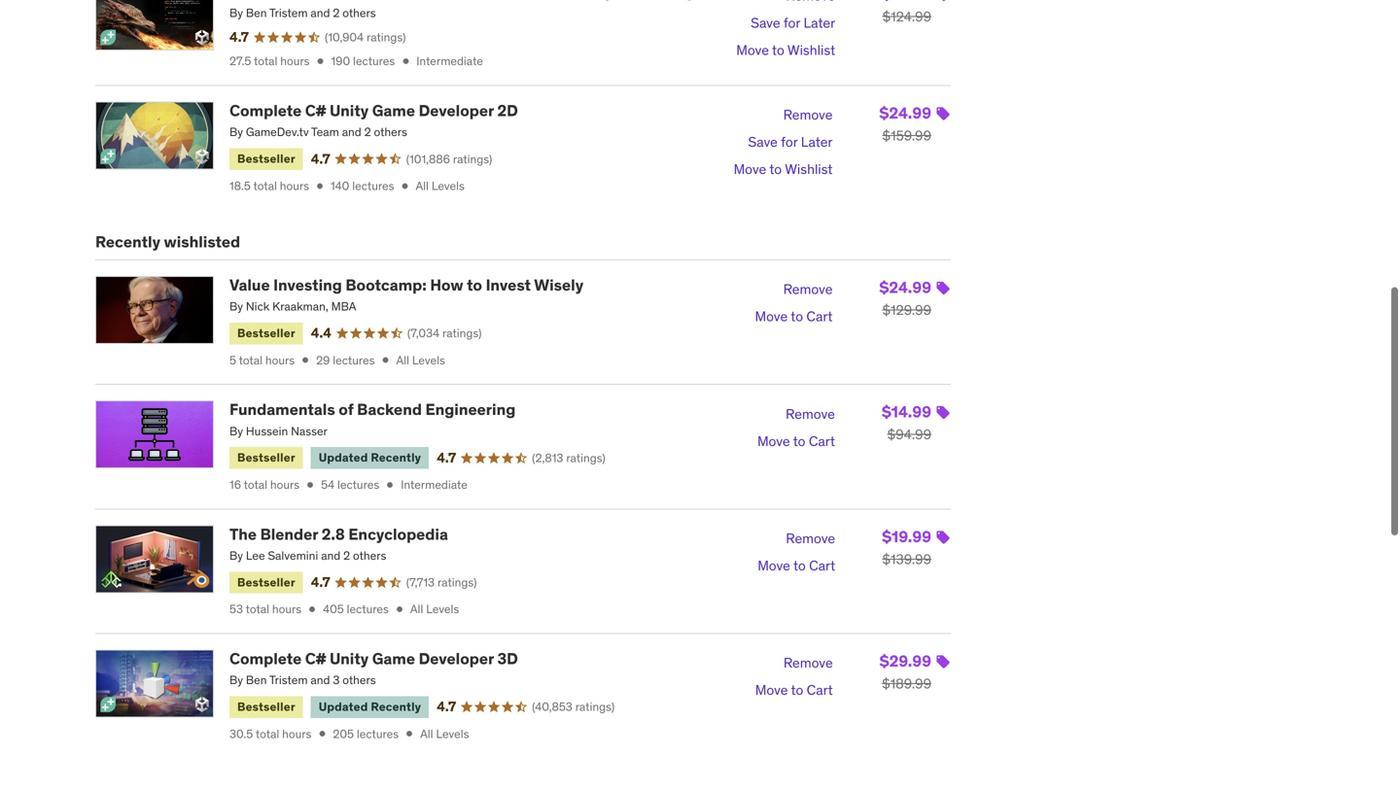 Task type: locate. For each thing, give the bounding box(es) containing it.
1 vertical spatial for
[[781, 133, 798, 151]]

ratings) right (7,713
[[438, 575, 477, 590]]

1 vertical spatial $24.99
[[880, 278, 932, 297]]

coupon icon image for complete c# unity game developer 2d
[[936, 106, 951, 122]]

remove for $29.99
[[784, 655, 833, 672]]

hours left "54"
[[270, 477, 300, 493]]

$24.99 up $129.99
[[880, 278, 932, 297]]

by
[[230, 5, 243, 21], [230, 125, 243, 140], [230, 299, 243, 314], [230, 424, 243, 439], [230, 548, 243, 564], [230, 673, 243, 688]]

intermediate up encyclopedia
[[401, 477, 468, 493]]

unity inside complete c# unity game developer 2d by gamedev.tv team and 2 others
[[330, 101, 369, 121]]

unity inside complete c# unity game developer 3d by ben tristem and 3 others
[[330, 649, 369, 669]]

complete inside complete c# unity game developer 2d by gamedev.tv team and 2 others
[[230, 101, 302, 121]]

levels down (7,034 on the top
[[412, 353, 445, 368]]

5 bestseller from the top
[[237, 700, 295, 715]]

total
[[254, 54, 277, 69], [253, 178, 277, 193], [239, 353, 263, 368], [244, 477, 267, 493], [246, 602, 269, 617], [256, 727, 279, 742]]

4.7 for the blender 2.8 encyclopedia
[[311, 574, 330, 591]]

remove move to cart
[[755, 281, 833, 325], [758, 405, 835, 450], [758, 530, 835, 575], [755, 655, 833, 699]]

c# inside complete c# unity game developer 2d by gamedev.tv team and 2 others
[[305, 101, 326, 121]]

1 $24.99 from the top
[[880, 103, 932, 123]]

1 vertical spatial 2
[[364, 125, 371, 140]]

developer left 3d on the left bottom of page
[[419, 649, 494, 669]]

lectures right "54"
[[337, 477, 379, 493]]

others down complete c# unity game developer 2d 'link'
[[374, 125, 407, 140]]

1 vertical spatial ben
[[246, 673, 267, 688]]

lectures right 405
[[347, 602, 389, 617]]

3 bestseller from the top
[[237, 450, 295, 465]]

by inside complete c# unity game developer 2d by gamedev.tv team and 2 others
[[230, 125, 243, 140]]

cart left $189.99 on the right bottom of the page
[[807, 682, 833, 699]]

levels for complete c# unity game developer 3d
[[436, 727, 469, 742]]

xxsmall image right 54 lectures
[[383, 478, 397, 492]]

1 bestseller from the top
[[237, 151, 295, 166]]

updated for c#
[[319, 700, 368, 715]]

unity for complete c# unity game developer 3d
[[330, 649, 369, 669]]

coupon icon image for fundamentals of backend engineering
[[936, 405, 951, 421]]

move to wishlist button for wishlist
[[736, 37, 835, 64]]

remove button
[[783, 102, 833, 129], [783, 276, 833, 303], [786, 401, 835, 428], [786, 525, 835, 553], [784, 650, 833, 677]]

$24.99 up $159.99 on the top right of page
[[880, 103, 932, 123]]

total for the blender 2.8 encyclopedia
[[246, 602, 269, 617]]

7,034 ratings element
[[407, 325, 482, 342]]

and left '3' in the left bottom of the page
[[311, 673, 330, 688]]

1 vertical spatial complete
[[230, 649, 302, 669]]

(101,886 ratings)
[[406, 152, 492, 167]]

5
[[230, 353, 236, 368]]

2 horizontal spatial 2
[[364, 125, 371, 140]]

total right 30.5
[[256, 727, 279, 742]]

and right the team
[[342, 125, 361, 140]]

move to cart button for $14.99
[[758, 428, 835, 455]]

(10,904
[[325, 30, 364, 45]]

hours left 405
[[272, 602, 302, 617]]

ben
[[246, 5, 267, 21], [246, 673, 267, 688]]

complete c# unity game developer 2d by gamedev.tv team and 2 others
[[230, 101, 518, 140]]

wishlist inside the "save for later move to wishlist"
[[788, 41, 835, 59]]

xxsmall image for 2.8
[[393, 603, 406, 617]]

xxsmall image for bootcamp:
[[379, 354, 392, 367]]

0 vertical spatial game
[[372, 101, 415, 121]]

1 vertical spatial recently
[[371, 450, 421, 465]]

remove for $24.99
[[783, 281, 833, 298]]

wishlist
[[788, 41, 835, 59], [785, 161, 833, 178]]

by left gamedev.tv
[[230, 125, 243, 140]]

bestseller
[[237, 151, 295, 166], [237, 326, 295, 341], [237, 450, 295, 465], [237, 575, 295, 590], [237, 700, 295, 715]]

c# down 405
[[305, 649, 326, 669]]

2 complete from the top
[[230, 649, 302, 669]]

54
[[321, 477, 335, 493]]

move to wishlist button
[[736, 37, 835, 64], [734, 156, 833, 183]]

total right 16
[[244, 477, 267, 493]]

2 up (10,904
[[333, 5, 340, 21]]

lectures right 205
[[357, 727, 399, 742]]

ratings) inside 2,813 ratings element
[[566, 451, 606, 466]]

2 vertical spatial recently
[[371, 700, 421, 715]]

ratings) right '(40,853'
[[575, 700, 615, 715]]

by ben tristem and 2 others
[[230, 5, 376, 21]]

2
[[333, 5, 340, 21], [364, 125, 371, 140], [343, 548, 350, 564]]

updated recently up 54 lectures
[[319, 450, 421, 465]]

total for value investing bootcamp: how to invest wisely
[[239, 353, 263, 368]]

recently left wishlisted
[[95, 232, 160, 252]]

levels down 101,886 ratings element
[[432, 178, 465, 193]]

by inside value investing bootcamp: how to invest wisely by nick kraakman, mba
[[230, 299, 243, 314]]

xxsmall image down (7,713
[[393, 603, 406, 617]]

0 vertical spatial $24.99
[[880, 103, 932, 123]]

lectures
[[353, 54, 395, 69], [352, 178, 394, 193], [333, 353, 375, 368], [337, 477, 379, 493], [347, 602, 389, 617], [357, 727, 399, 742]]

$189.99
[[882, 675, 932, 693]]

2 developer from the top
[[419, 649, 494, 669]]

c# for complete c# unity game developer 3d
[[305, 649, 326, 669]]

remove move to cart for $19.99
[[758, 530, 835, 575]]

1 complete from the top
[[230, 101, 302, 121]]

0 vertical spatial save for later button
[[751, 10, 835, 37]]

0 vertical spatial wishlist
[[788, 41, 835, 59]]

2 c# from the top
[[305, 649, 326, 669]]

xxsmall image left the 29
[[299, 354, 312, 367]]

1 vertical spatial updated recently
[[319, 700, 421, 715]]

to inside value investing bootcamp: how to invest wisely by nick kraakman, mba
[[467, 275, 482, 295]]

1 vertical spatial wishlist
[[785, 161, 833, 178]]

2 updated recently from the top
[[319, 700, 421, 715]]

hours left 190
[[280, 54, 310, 69]]

lectures right 140
[[352, 178, 394, 193]]

4.7 for fundamentals of backend engineering
[[437, 449, 456, 467]]

coupon icon image
[[936, 0, 951, 2], [936, 106, 951, 122], [936, 280, 951, 296], [936, 405, 951, 421], [936, 530, 951, 545], [936, 654, 951, 670]]

all down '(101,886' on the left of the page
[[416, 178, 429, 193]]

cart for $24.99
[[807, 308, 833, 325]]

remove for $14.99
[[786, 405, 835, 423]]

0 vertical spatial ben
[[246, 5, 267, 21]]

40,853 ratings element
[[532, 699, 615, 716]]

7,713 ratings element
[[406, 575, 477, 591]]

recently wishlisted
[[95, 232, 240, 252]]

$159.99
[[882, 127, 932, 144]]

the blender 2.8 encyclopedia link
[[230, 524, 448, 544]]

ratings) for complete c# unity game developer 2d
[[453, 152, 492, 167]]

by left nick
[[230, 299, 243, 314]]

$24.99 $159.99
[[880, 103, 932, 144]]

by up 30.5
[[230, 673, 243, 688]]

2 by from the top
[[230, 125, 243, 140]]

ratings) for value investing bootcamp: how to invest wisely
[[442, 326, 482, 341]]

unity for complete c# unity game developer 2d
[[330, 101, 369, 121]]

10,904 ratings element
[[325, 29, 406, 45]]

0 vertical spatial developer
[[419, 101, 494, 121]]

xxsmall image right 29 lectures
[[379, 354, 392, 367]]

2 vertical spatial 2
[[343, 548, 350, 564]]

updated for of
[[319, 450, 368, 465]]

ratings) right (2,813
[[566, 451, 606, 466]]

bestseller for value investing bootcamp: how to invest wisely
[[237, 326, 295, 341]]

backend
[[357, 400, 422, 420]]

remove
[[783, 106, 833, 124], [783, 281, 833, 298], [786, 405, 835, 423], [786, 530, 835, 547], [784, 655, 833, 672]]

gamedev.tv
[[246, 125, 309, 140]]

bestseller up 18.5 total hours
[[237, 151, 295, 166]]

1 vertical spatial later
[[801, 133, 833, 151]]

405 lectures
[[323, 602, 389, 617]]

2 tristem from the top
[[269, 673, 308, 688]]

others down encyclopedia
[[353, 548, 386, 564]]

2 updated from the top
[[319, 700, 368, 715]]

later left $159.99 on the top right of page
[[801, 133, 833, 151]]

complete
[[230, 101, 302, 121], [230, 649, 302, 669]]

all down (7,034 on the top
[[396, 353, 409, 368]]

lectures right the 29
[[333, 353, 375, 368]]

bestseller for the blender 2.8 encyclopedia
[[237, 575, 295, 590]]

value investing bootcamp: how to invest wisely by nick kraakman, mba
[[230, 275, 584, 314]]

move to cart button for $29.99
[[755, 677, 833, 705]]

1 vertical spatial intermediate
[[401, 477, 468, 493]]

to inside the "save for later move to wishlist"
[[772, 41, 785, 59]]

(101,886
[[406, 152, 450, 167]]

by inside the fundamentals of backend engineering by hussein nasser
[[230, 424, 243, 439]]

later
[[804, 14, 835, 32], [801, 133, 833, 151]]

ben up 30.5 total hours at the bottom of the page
[[246, 673, 267, 688]]

ratings) right '(101,886' on the left of the page
[[453, 152, 492, 167]]

0 vertical spatial for
[[784, 14, 800, 32]]

for
[[784, 14, 800, 32], [781, 133, 798, 151]]

unity up '3' in the left bottom of the page
[[330, 649, 369, 669]]

hours left 140
[[280, 178, 309, 193]]

1 c# from the top
[[305, 101, 326, 121]]

unity up the team
[[330, 101, 369, 121]]

total right 53
[[246, 602, 269, 617]]

3 coupon icon image from the top
[[936, 280, 951, 296]]

value
[[230, 275, 270, 295]]

1 vertical spatial move to wishlist button
[[734, 156, 833, 183]]

levels down '7,713 ratings' element
[[426, 602, 459, 617]]

c#
[[305, 101, 326, 121], [305, 649, 326, 669]]

developer
[[419, 101, 494, 121], [419, 649, 494, 669]]

complete up gamedev.tv
[[230, 101, 302, 121]]

xxsmall image
[[379, 354, 392, 367], [304, 478, 317, 492], [383, 478, 397, 492], [393, 603, 406, 617], [315, 728, 329, 741]]

1 vertical spatial developer
[[419, 649, 494, 669]]

remove button for complete c# unity game developer 3d
[[784, 650, 833, 677]]

later left $124.99
[[804, 14, 835, 32]]

updated recently up 205 lectures
[[319, 700, 421, 715]]

others right '3' in the left bottom of the page
[[343, 673, 376, 688]]

1 vertical spatial save for later button
[[748, 129, 833, 156]]

0 vertical spatial c#
[[305, 101, 326, 121]]

6 coupon icon image from the top
[[936, 654, 951, 670]]

hours left 205
[[282, 727, 312, 742]]

0 vertical spatial intermediate
[[416, 54, 483, 69]]

ratings) right (7,034 on the top
[[442, 326, 482, 341]]

0 vertical spatial updated
[[319, 450, 368, 465]]

lectures for hussein
[[337, 477, 379, 493]]

ratings) inside the 7,034 ratings element
[[442, 326, 482, 341]]

encyclopedia
[[348, 524, 448, 544]]

all down (7,713
[[410, 602, 423, 617]]

all
[[416, 178, 429, 193], [396, 353, 409, 368], [410, 602, 423, 617], [420, 727, 433, 742]]

move for $29.99
[[755, 682, 788, 699]]

1 updated from the top
[[319, 450, 368, 465]]

140 lectures
[[331, 178, 394, 193]]

2 $24.99 from the top
[[880, 278, 932, 297]]

4.7 down engineering
[[437, 449, 456, 467]]

1 game from the top
[[372, 101, 415, 121]]

2 coupon icon image from the top
[[936, 106, 951, 122]]

4.7 up 405
[[311, 574, 330, 591]]

remove button for complete c# unity game developer 2d
[[783, 102, 833, 129]]

developer inside complete c# unity game developer 2d by gamedev.tv team and 2 others
[[419, 101, 494, 121]]

all levels down (7,034 on the top
[[396, 353, 445, 368]]

1 vertical spatial save
[[748, 133, 778, 151]]

hussein
[[246, 424, 288, 439]]

by left hussein
[[230, 424, 243, 439]]

remove button for the blender 2.8 encyclopedia
[[786, 525, 835, 553]]

recently down the fundamentals of backend engineering by hussein nasser
[[371, 450, 421, 465]]

bestseller for fundamentals of backend engineering
[[237, 450, 295, 465]]

updated up 54 lectures
[[319, 450, 368, 465]]

4.7 down the team
[[311, 150, 330, 168]]

complete for complete c# unity game developer 2d
[[230, 101, 302, 121]]

remove move to cart for $14.99
[[758, 405, 835, 450]]

remove button for fundamentals of backend engineering
[[786, 401, 835, 428]]

c# for complete c# unity game developer 2d
[[305, 101, 326, 121]]

and down 2.8
[[321, 548, 341, 564]]

others
[[343, 5, 376, 21], [374, 125, 407, 140], [353, 548, 386, 564], [343, 673, 376, 688]]

2 down complete c# unity game developer 2d 'link'
[[364, 125, 371, 140]]

game inside complete c# unity game developer 2d by gamedev.tv team and 2 others
[[372, 101, 415, 121]]

recently for developer
[[371, 700, 421, 715]]

5 by from the top
[[230, 548, 243, 564]]

0 vertical spatial save
[[751, 14, 780, 32]]

bestseller up 30.5 total hours at the bottom of the page
[[237, 700, 295, 715]]

developer inside complete c# unity game developer 3d by ben tristem and 3 others
[[419, 649, 494, 669]]

1 unity from the top
[[330, 101, 369, 121]]

fundamentals
[[230, 400, 335, 420]]

1 developer from the top
[[419, 101, 494, 121]]

all levels down '7,713 ratings' element
[[410, 602, 459, 617]]

1 updated recently from the top
[[319, 450, 421, 465]]

fundamentals of backend engineering link
[[230, 400, 516, 420]]

save
[[751, 14, 780, 32], [748, 133, 778, 151]]

30.5 total hours
[[230, 727, 312, 742]]

$129.99
[[882, 301, 932, 319]]

move
[[736, 41, 769, 59], [734, 161, 767, 178], [755, 308, 788, 325], [758, 433, 790, 450], [758, 557, 790, 575], [755, 682, 788, 699]]

6 by from the top
[[230, 673, 243, 688]]

bestseller for complete c# unity game developer 2d
[[237, 151, 295, 166]]

0 vertical spatial move to wishlist button
[[736, 37, 835, 64]]

game down 190 lectures
[[372, 101, 415, 121]]

1 coupon icon image from the top
[[936, 0, 951, 2]]

2 game from the top
[[372, 649, 415, 669]]

2 ben from the top
[[246, 673, 267, 688]]

0 vertical spatial tristem
[[269, 5, 308, 21]]

4.7 for complete c# unity game developer 3d
[[437, 698, 456, 716]]

levels
[[432, 178, 465, 193], [412, 353, 445, 368], [426, 602, 459, 617], [436, 727, 469, 742]]

tristem
[[269, 5, 308, 21], [269, 673, 308, 688]]

developer up (101,886 ratings)
[[419, 101, 494, 121]]

bestseller up '5 total hours'
[[237, 326, 295, 341]]

4.7
[[230, 28, 249, 46], [311, 150, 330, 168], [437, 449, 456, 467], [311, 574, 330, 591], [437, 698, 456, 716]]

1 vertical spatial c#
[[305, 649, 326, 669]]

3d
[[497, 649, 518, 669]]

hours left the 29
[[265, 353, 295, 368]]

1 vertical spatial updated
[[319, 700, 368, 715]]

(2,813
[[532, 451, 563, 466]]

recently up 205 lectures
[[371, 700, 421, 715]]

others inside the blender 2.8 encyclopedia by lee salvemini and 2 others
[[353, 548, 386, 564]]

xxsmall image right 205 lectures
[[403, 728, 416, 741]]

by inside the blender 2.8 encyclopedia by lee salvemini and 2 others
[[230, 548, 243, 564]]

for inside the "save for later move to wishlist"
[[784, 14, 800, 32]]

all for 3d
[[420, 727, 433, 742]]

0 vertical spatial later
[[804, 14, 835, 32]]

ratings) inside 40,853 ratings element
[[575, 700, 615, 715]]

cart
[[807, 308, 833, 325], [809, 433, 835, 450], [809, 557, 835, 575], [807, 682, 833, 699]]

(7,034 ratings)
[[407, 326, 482, 341]]

value investing bootcamp: how to invest wisely link
[[230, 275, 584, 295]]

updated recently for unity
[[319, 700, 421, 715]]

cart left $14.99 $94.99 in the bottom right of the page
[[809, 433, 835, 450]]

4 bestseller from the top
[[237, 575, 295, 590]]

4 by from the top
[[230, 424, 243, 439]]

updated
[[319, 450, 368, 465], [319, 700, 368, 715]]

game for 2d
[[372, 101, 415, 121]]

2 down the blender 2.8 encyclopedia link
[[343, 548, 350, 564]]

recently
[[95, 232, 160, 252], [371, 450, 421, 465], [371, 700, 421, 715]]

all levels down 101,886 ratings element
[[416, 178, 465, 193]]

game down 405 lectures
[[372, 649, 415, 669]]

save for later button
[[751, 10, 835, 37], [748, 129, 833, 156]]

game inside complete c# unity game developer 3d by ben tristem and 3 others
[[372, 649, 415, 669]]

all for 2d
[[416, 178, 429, 193]]

complete inside complete c# unity game developer 3d by ben tristem and 3 others
[[230, 649, 302, 669]]

0 vertical spatial 2
[[333, 5, 340, 21]]

all right 205 lectures
[[420, 727, 433, 742]]

2 unity from the top
[[330, 649, 369, 669]]

team
[[311, 125, 339, 140]]

levels for the blender 2.8 encyclopedia
[[426, 602, 459, 617]]

ratings) inside 101,886 ratings element
[[453, 152, 492, 167]]

cart left $129.99
[[807, 308, 833, 325]]

4 coupon icon image from the top
[[936, 405, 951, 421]]

bestseller up 53 total hours
[[237, 575, 295, 590]]

3 by from the top
[[230, 299, 243, 314]]

tristem inside complete c# unity game developer 3d by ben tristem and 3 others
[[269, 673, 308, 688]]

salvemini
[[268, 548, 318, 564]]

cart left $139.99
[[809, 557, 835, 575]]

1 vertical spatial game
[[372, 649, 415, 669]]

0 vertical spatial complete
[[230, 101, 302, 121]]

total for complete c# unity game developer 2d
[[253, 178, 277, 193]]

all levels for 2d
[[416, 178, 465, 193]]

updated recently for backend
[[319, 450, 421, 465]]

and up (10,904
[[311, 5, 330, 21]]

engineering
[[425, 400, 516, 420]]

hours for complete c# unity game developer 3d
[[282, 727, 312, 742]]

and
[[311, 5, 330, 21], [342, 125, 361, 140], [321, 548, 341, 564], [311, 673, 330, 688]]

others inside complete c# unity game developer 3d by ben tristem and 3 others
[[343, 673, 376, 688]]

levels right 205 lectures
[[436, 727, 469, 742]]

all levels right 205 lectures
[[420, 727, 469, 742]]

0 horizontal spatial 2
[[333, 5, 340, 21]]

bestseller down hussein
[[237, 450, 295, 465]]

0 vertical spatial updated recently
[[319, 450, 421, 465]]

c# inside complete c# unity game developer 3d by ben tristem and 3 others
[[305, 649, 326, 669]]

remove inside remove save for later move to wishlist
[[783, 106, 833, 124]]

18.5 total hours
[[230, 178, 309, 193]]

to
[[772, 41, 785, 59], [770, 161, 782, 178], [467, 275, 482, 295], [791, 308, 803, 325], [793, 433, 806, 450], [794, 557, 806, 575], [791, 682, 804, 699]]

4.7 down complete c# unity game developer 3d by ben tristem and 3 others
[[437, 698, 456, 716]]

405
[[323, 602, 344, 617]]

coupon icon image for value investing bootcamp: how to invest wisely
[[936, 280, 951, 296]]

complete down 53 total hours
[[230, 649, 302, 669]]

2 bestseller from the top
[[237, 326, 295, 341]]

ratings) inside '7,713 ratings' element
[[438, 575, 477, 590]]

move inside remove save for later move to wishlist
[[734, 161, 767, 178]]

move to cart button for $19.99
[[758, 553, 835, 580]]

$94.99
[[887, 426, 932, 444]]

total right 18.5
[[253, 178, 277, 193]]

all levels for lee
[[410, 602, 459, 617]]

0 vertical spatial unity
[[330, 101, 369, 121]]

xxsmall image left 205
[[315, 728, 329, 741]]

ratings) up 190 lectures
[[367, 30, 406, 45]]

1 vertical spatial tristem
[[269, 673, 308, 688]]

(40,853 ratings)
[[532, 700, 615, 715]]

29
[[316, 353, 330, 368]]

total right 5
[[239, 353, 263, 368]]

unity
[[330, 101, 369, 121], [330, 649, 369, 669]]

by left lee
[[230, 548, 243, 564]]

5 coupon icon image from the top
[[936, 530, 951, 545]]

tristem left '3' in the left bottom of the page
[[269, 673, 308, 688]]

xxsmall image
[[314, 55, 327, 68], [399, 55, 413, 68], [313, 179, 327, 193], [398, 179, 412, 193], [299, 354, 312, 367], [305, 603, 319, 617], [403, 728, 416, 741]]

1 horizontal spatial 2
[[343, 548, 350, 564]]

1 vertical spatial unity
[[330, 649, 369, 669]]



Task type: describe. For each thing, give the bounding box(es) containing it.
levels for complete c# unity game developer 2d
[[432, 178, 465, 193]]

save inside remove save for later move to wishlist
[[748, 133, 778, 151]]

(7,034
[[407, 326, 440, 341]]

xxsmall image left 140
[[313, 179, 327, 193]]

wisely
[[534, 275, 584, 295]]

remove move to cart for $24.99
[[755, 281, 833, 325]]

1 ben from the top
[[246, 5, 267, 21]]

bootcamp:
[[346, 275, 427, 295]]

lectures for invest
[[333, 353, 375, 368]]

levels for value investing bootcamp: how to invest wisely
[[412, 353, 445, 368]]

total for complete c# unity game developer 3d
[[256, 727, 279, 742]]

xxsmall image left 405
[[305, 603, 319, 617]]

ben inside complete c# unity game developer 3d by ben tristem and 3 others
[[246, 673, 267, 688]]

3
[[333, 673, 340, 688]]

and inside the blender 2.8 encyclopedia by lee salvemini and 2 others
[[321, 548, 341, 564]]

for inside remove save for later move to wishlist
[[781, 133, 798, 151]]

remove for $19.99
[[786, 530, 835, 547]]

wishlisted
[[164, 232, 240, 252]]

investing
[[273, 275, 342, 295]]

$139.99
[[882, 551, 932, 568]]

move for $24.99
[[755, 308, 788, 325]]

1 by from the top
[[230, 5, 243, 21]]

$14.99
[[882, 402, 932, 422]]

2 inside complete c# unity game developer 2d by gamedev.tv team and 2 others
[[364, 125, 371, 140]]

others up the (10,904 ratings)
[[343, 5, 376, 21]]

lectures for 2d
[[352, 178, 394, 193]]

$19.99
[[882, 527, 932, 547]]

hours for complete c# unity game developer 2d
[[280, 178, 309, 193]]

move for $19.99
[[758, 557, 790, 575]]

xxsmall image left 190
[[314, 55, 327, 68]]

190
[[331, 54, 350, 69]]

xxsmall image left "54"
[[304, 478, 317, 492]]

lectures down 10,904 ratings element
[[353, 54, 395, 69]]

complete c# unity game developer 2d link
[[230, 101, 518, 121]]

$14.99 $94.99
[[882, 402, 932, 444]]

complete c# unity game developer 3d link
[[230, 649, 518, 669]]

27.5
[[230, 54, 251, 69]]

cart for $14.99
[[809, 433, 835, 450]]

cart for $29.99
[[807, 682, 833, 699]]

complete c# unity game developer 3d by ben tristem and 3 others
[[230, 649, 518, 688]]

2 inside the blender 2.8 encyclopedia by lee salvemini and 2 others
[[343, 548, 350, 564]]

wishlist inside remove save for later move to wishlist
[[785, 161, 833, 178]]

29 lectures
[[316, 353, 375, 368]]

to inside remove save for later move to wishlist
[[770, 161, 782, 178]]

(10,904 ratings)
[[325, 30, 406, 45]]

fundamentals of backend engineering by hussein nasser
[[230, 400, 516, 439]]

$24.99 for value investing bootcamp: how to invest wisely
[[880, 278, 932, 297]]

all for lee
[[410, 602, 423, 617]]

$24.99 for complete c# unity game developer 2d
[[880, 103, 932, 123]]

xxsmall image for backend
[[383, 478, 397, 492]]

16 total hours
[[230, 477, 300, 493]]

$19.99 $139.99
[[882, 527, 932, 568]]

later inside remove save for later move to wishlist
[[801, 133, 833, 151]]

4.7 for complete c# unity game developer 2d
[[311, 150, 330, 168]]

move to cart button for $24.99
[[755, 303, 833, 331]]

move to wishlist button for to
[[734, 156, 833, 183]]

remove move to cart for $29.99
[[755, 655, 833, 699]]

bestseller for complete c# unity game developer 3d
[[237, 700, 295, 715]]

54 lectures
[[321, 477, 379, 493]]

lectures for lee
[[347, 602, 389, 617]]

5 total hours
[[230, 353, 295, 368]]

save for later move to wishlist
[[736, 14, 835, 59]]

2d
[[497, 101, 518, 121]]

coupon icon image for the blender 2.8 encyclopedia
[[936, 530, 951, 545]]

how
[[430, 275, 463, 295]]

of
[[339, 400, 354, 420]]

ratings) for complete c# unity game developer 3d
[[575, 700, 615, 715]]

$29.99
[[880, 652, 932, 671]]

2.8
[[322, 524, 345, 544]]

ratings) inside 10,904 ratings element
[[367, 30, 406, 45]]

(7,713 ratings)
[[406, 575, 477, 590]]

mba
[[331, 299, 356, 314]]

lee
[[246, 548, 265, 564]]

ratings) for fundamentals of backend engineering
[[566, 451, 606, 466]]

(2,813 ratings)
[[532, 451, 606, 466]]

the blender 2.8 encyclopedia by lee salvemini and 2 others
[[230, 524, 448, 564]]

$124.99
[[882, 8, 932, 25]]

27.5 total hours
[[230, 54, 310, 69]]

205
[[333, 727, 354, 742]]

remove save for later move to wishlist
[[734, 106, 833, 178]]

move for $14.99
[[758, 433, 790, 450]]

nick
[[246, 299, 270, 314]]

intermediate for 54 lectures
[[401, 477, 468, 493]]

save for later button for for
[[748, 129, 833, 156]]

(40,853
[[532, 700, 573, 715]]

kraakman,
[[272, 299, 328, 314]]

(7,713
[[406, 575, 435, 590]]

developer for 2d
[[419, 101, 494, 121]]

205 lectures
[[333, 727, 399, 742]]

invest
[[486, 275, 531, 295]]

101,886 ratings element
[[406, 151, 492, 167]]

hours for fundamentals of backend engineering
[[270, 477, 300, 493]]

intermediate for 190 lectures
[[416, 54, 483, 69]]

hours for value investing bootcamp: how to invest wisely
[[265, 353, 295, 368]]

others inside complete c# unity game developer 2d by gamedev.tv team and 2 others
[[374, 125, 407, 140]]

nasser
[[291, 424, 328, 439]]

4.7 up 27.5
[[230, 28, 249, 46]]

4.4
[[311, 324, 331, 342]]

all for invest
[[396, 353, 409, 368]]

and inside complete c# unity game developer 3d by ben tristem and 3 others
[[311, 673, 330, 688]]

cart for $19.99
[[809, 557, 835, 575]]

total right 27.5
[[254, 54, 277, 69]]

total for fundamentals of backend engineering
[[244, 477, 267, 493]]

save inside the "save for later move to wishlist"
[[751, 14, 780, 32]]

coupon icon image for complete c# unity game developer 3d
[[936, 654, 951, 670]]

move inside the "save for later move to wishlist"
[[736, 41, 769, 59]]

xxsmall image down '(101,886' on the left of the page
[[398, 179, 412, 193]]

190 lectures
[[331, 54, 395, 69]]

hours for the blender 2.8 encyclopedia
[[272, 602, 302, 617]]

53 total hours
[[230, 602, 302, 617]]

save for later button for later
[[751, 10, 835, 37]]

18.5
[[230, 178, 251, 193]]

0 vertical spatial recently
[[95, 232, 160, 252]]

remove button for value investing bootcamp: how to invest wisely
[[783, 276, 833, 303]]

ratings) for the blender 2.8 encyclopedia
[[438, 575, 477, 590]]

1 tristem from the top
[[269, 5, 308, 21]]

xxsmall image right 190 lectures
[[399, 55, 413, 68]]

lectures for 3d
[[357, 727, 399, 742]]

blender
[[260, 524, 318, 544]]

$24.99 $129.99
[[880, 278, 932, 319]]

recently for by
[[371, 450, 421, 465]]

16
[[230, 477, 241, 493]]

53
[[230, 602, 243, 617]]

all levels for invest
[[396, 353, 445, 368]]

game for 3d
[[372, 649, 415, 669]]

all levels for 3d
[[420, 727, 469, 742]]

and inside complete c# unity game developer 2d by gamedev.tv team and 2 others
[[342, 125, 361, 140]]

2,813 ratings element
[[532, 450, 606, 466]]

developer for 3d
[[419, 649, 494, 669]]

30.5
[[230, 727, 253, 742]]

the
[[230, 524, 257, 544]]

$29.99 $189.99
[[880, 652, 932, 693]]

complete for complete c# unity game developer 3d
[[230, 649, 302, 669]]

140
[[331, 178, 349, 193]]

later inside the "save for later move to wishlist"
[[804, 14, 835, 32]]

by inside complete c# unity game developer 3d by ben tristem and 3 others
[[230, 673, 243, 688]]



Task type: vqa. For each thing, say whether or not it's contained in the screenshot.
The Blender 2.8 Encyclopedia COUPON ICON
yes



